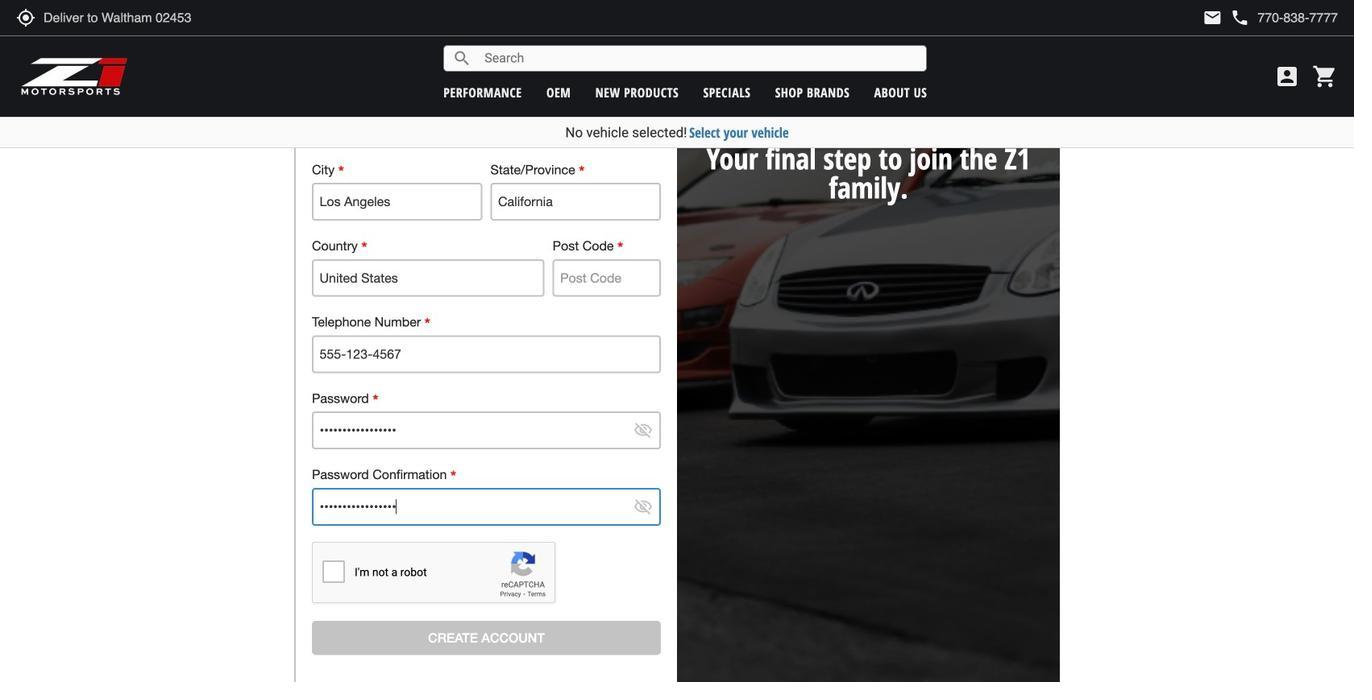 Task type: describe. For each thing, give the bounding box(es) containing it.
Search search field
[[472, 46, 926, 71]]

State/​Province text field
[[490, 183, 661, 221]]

Post Code text field
[[553, 259, 661, 297]]



Task type: vqa. For each thing, say whether or not it's contained in the screenshot.
X
no



Task type: locate. For each thing, give the bounding box(es) containing it.
Password password field
[[312, 412, 661, 450]]

Password Confirmation password field
[[312, 488, 661, 526]]

City text field
[[312, 183, 482, 221]]

z1 motorsports logo image
[[20, 56, 129, 97]]

Telephone Number text field
[[312, 336, 661, 374]]

Apartment, Suite or Bldg. text field
[[312, 107, 661, 144]]

Street Address text field
[[312, 30, 661, 68]]



